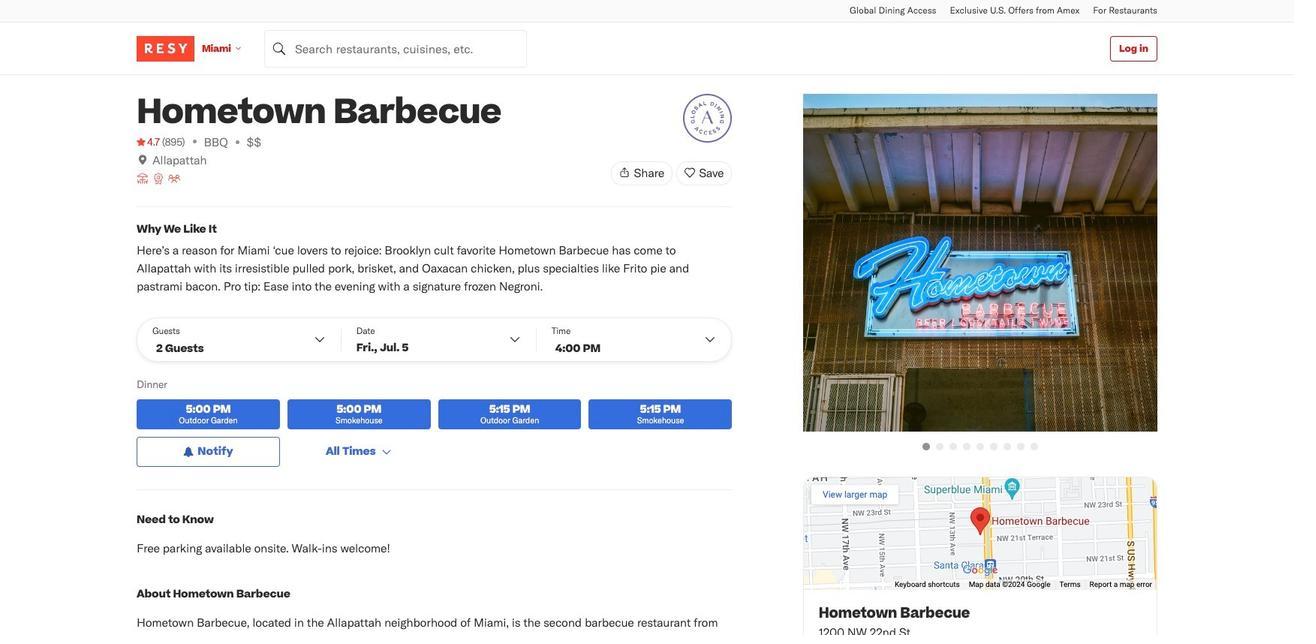 Task type: describe. For each thing, give the bounding box(es) containing it.
Search restaurants, cuisines, etc. text field
[[264, 30, 527, 67]]



Task type: vqa. For each thing, say whether or not it's contained in the screenshot.
5.0 out of 5 stars image
no



Task type: locate. For each thing, give the bounding box(es) containing it.
None field
[[264, 30, 527, 67]]

4.7 out of 5 stars image
[[137, 134, 160, 149]]



